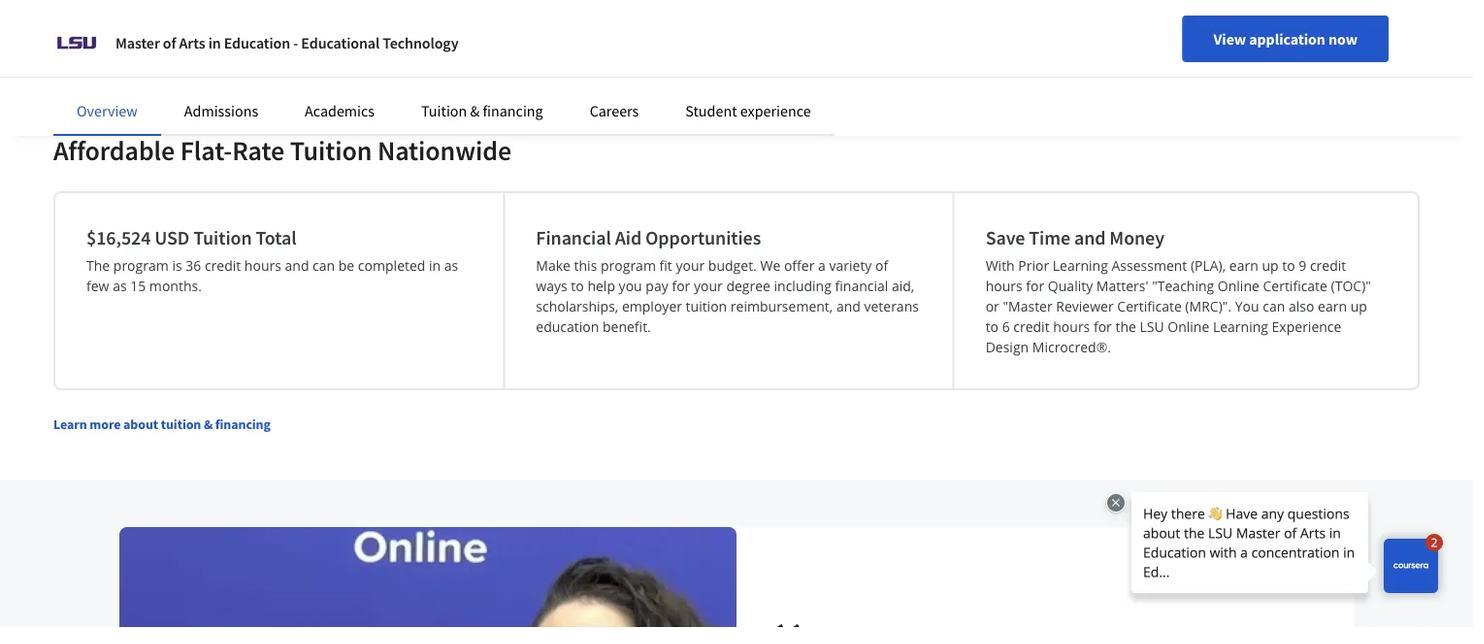 Task type: locate. For each thing, give the bounding box(es) containing it.
a
[[818, 256, 826, 275]]

can
[[313, 256, 335, 275], [1263, 297, 1285, 315]]

program
[[113, 256, 169, 275], [601, 256, 656, 275]]

louisiana state university logo image
[[53, 19, 100, 66]]

your right fit
[[676, 256, 705, 275]]

overview
[[77, 101, 138, 120]]

1 horizontal spatial can
[[1263, 297, 1285, 315]]

to up scholarships,
[[571, 277, 584, 295]]

arts
[[179, 33, 205, 52]]

certificate up also
[[1263, 277, 1328, 295]]

admissions link
[[184, 101, 258, 120]]

of up financial
[[876, 256, 888, 275]]

as right completed
[[444, 256, 458, 275]]

2 horizontal spatial and
[[1074, 226, 1106, 250]]

reviewer
[[1056, 297, 1114, 315]]

matters'
[[1097, 277, 1149, 295]]

education
[[224, 33, 290, 52]]

to inside 'financial aid opportunities make this program fit your budget.   we offer a variety of ways to help you pay for your degree including financial aid, scholarships, employer tuition reimbursement, and veterans education benefit.'
[[571, 277, 584, 295]]

you
[[1235, 297, 1260, 315]]

to left 6
[[986, 317, 999, 336]]

is
[[172, 256, 182, 275]]

0 vertical spatial up
[[1262, 256, 1279, 275]]

1 horizontal spatial of
[[876, 256, 888, 275]]

1 horizontal spatial financing
[[483, 101, 543, 120]]

0 vertical spatial in
[[208, 33, 221, 52]]

0 horizontal spatial certificate
[[1118, 297, 1182, 315]]

1 horizontal spatial program
[[601, 256, 656, 275]]

list
[[53, 191, 1420, 390]]

1 horizontal spatial in
[[429, 256, 441, 275]]

and inside 'financial aid opportunities make this program fit your budget.   we offer a variety of ways to help you pay for your degree including financial aid, scholarships, employer tuition reimbursement, and veterans education benefit.'
[[837, 297, 861, 315]]

affordable flat-rate tuition nationwide
[[53, 133, 512, 167]]

program inside $16,524  usd tuition total the program is 36 credit hours and can be completed in as few as 15 months.
[[113, 256, 169, 275]]

0 horizontal spatial for
[[672, 277, 690, 295]]

2 vertical spatial tuition
[[193, 226, 252, 250]]

& right about
[[204, 415, 213, 433]]

about
[[123, 415, 158, 433]]

tuition down the academics link
[[290, 133, 372, 167]]

1 vertical spatial can
[[1263, 297, 1285, 315]]

fit
[[660, 256, 672, 275]]

to
[[1282, 256, 1295, 275], [571, 277, 584, 295], [986, 317, 999, 336]]

1 horizontal spatial tuition
[[686, 297, 727, 315]]

1 vertical spatial learning
[[1213, 317, 1269, 336]]

you
[[619, 277, 642, 295]]

1 horizontal spatial and
[[837, 297, 861, 315]]

2 horizontal spatial hours
[[1053, 317, 1090, 336]]

2 horizontal spatial for
[[1094, 317, 1112, 336]]

with
[[986, 256, 1015, 275]]

for left the
[[1094, 317, 1112, 336]]

now
[[1329, 29, 1358, 49]]

0 vertical spatial learning
[[1053, 256, 1108, 275]]

tuition down degree
[[686, 297, 727, 315]]

up down (toc)"
[[1351, 297, 1367, 315]]

program up 15
[[113, 256, 169, 275]]

online down the (mrc)".
[[1168, 317, 1210, 336]]

flat-
[[180, 133, 232, 167]]

1 vertical spatial up
[[1351, 297, 1367, 315]]

1 vertical spatial hours
[[986, 277, 1023, 295]]

1 program from the left
[[113, 256, 169, 275]]

master of arts in education - educational technology
[[116, 33, 459, 52]]

and
[[1074, 226, 1106, 250], [285, 256, 309, 275], [837, 297, 861, 315]]

usd
[[155, 226, 190, 250]]

tuition up 36
[[193, 226, 252, 250]]

0 vertical spatial to
[[1282, 256, 1295, 275]]

tuition inside 'financial aid opportunities make this program fit your budget.   we offer a variety of ways to help you pay for your degree including financial aid, scholarships, employer tuition reimbursement, and veterans education benefit.'
[[686, 297, 727, 315]]

2 horizontal spatial credit
[[1310, 256, 1347, 275]]

0 vertical spatial tuition
[[421, 101, 467, 120]]

including
[[774, 277, 832, 295]]

lsu
[[1140, 317, 1164, 336]]

and right time
[[1074, 226, 1106, 250]]

tuition right about
[[161, 415, 201, 433]]

0 vertical spatial online
[[1218, 277, 1260, 295]]

your down budget.
[[694, 277, 723, 295]]

help
[[588, 277, 615, 295]]

1 horizontal spatial certificate
[[1263, 277, 1328, 295]]

$16,524
[[86, 226, 151, 250]]

in right 'arts'
[[208, 33, 221, 52]]

tuition up nationwide
[[421, 101, 467, 120]]

(pla),
[[1191, 256, 1226, 275]]

0 horizontal spatial to
[[571, 277, 584, 295]]

hours up the microcred®.
[[1053, 317, 1090, 336]]

prior
[[1019, 256, 1049, 275]]

0 vertical spatial tuition
[[686, 297, 727, 315]]

0 horizontal spatial hours
[[244, 256, 281, 275]]

and inside $16,524  usd tuition total the program is 36 credit hours and can be completed in as few as 15 months.
[[285, 256, 309, 275]]

1 horizontal spatial tuition
[[290, 133, 372, 167]]

0 horizontal spatial tuition
[[193, 226, 252, 250]]

2 vertical spatial and
[[837, 297, 861, 315]]

1 vertical spatial certificate
[[1118, 297, 1182, 315]]

can inside save time and money with prior learning assessment (pla), earn up to 9 credit hours for quality matters' "teaching online certificate (toc)" or "master reviewer certificate (mrc)". you can also earn up to 6 credit hours for the lsu online learning experience design microcred®.
[[1263, 297, 1285, 315]]

2 program from the left
[[601, 256, 656, 275]]

(mrc)".
[[1186, 297, 1232, 315]]

learning down the you
[[1213, 317, 1269, 336]]

learning up quality
[[1053, 256, 1108, 275]]

0 vertical spatial earn
[[1230, 256, 1259, 275]]

1 horizontal spatial as
[[444, 256, 458, 275]]

as left 15
[[113, 277, 127, 295]]

of left 'arts'
[[163, 33, 176, 52]]

program for usd
[[113, 256, 169, 275]]

program inside 'financial aid opportunities make this program fit your budget.   we offer a variety of ways to help you pay for your degree including financial aid, scholarships, employer tuition reimbursement, and veterans education benefit.'
[[601, 256, 656, 275]]

up left the 9
[[1262, 256, 1279, 275]]

this
[[574, 256, 597, 275]]

& up nationwide
[[470, 101, 480, 120]]

experience
[[740, 101, 811, 120]]

tuition
[[686, 297, 727, 315], [161, 415, 201, 433]]

0 horizontal spatial &
[[204, 415, 213, 433]]

we
[[760, 256, 781, 275]]

1 vertical spatial as
[[113, 277, 127, 295]]

as
[[444, 256, 458, 275], [113, 277, 127, 295]]

can left the be
[[313, 256, 335, 275]]

money
[[1110, 226, 1165, 250]]

$16,524  usd tuition total the program is 36 credit hours and can be completed in as few as 15 months.
[[86, 226, 458, 295]]

0 horizontal spatial financing
[[215, 415, 271, 433]]

"teaching
[[1152, 277, 1214, 295]]

(toc)"
[[1331, 277, 1371, 295]]

1 horizontal spatial learning
[[1213, 317, 1269, 336]]

1 vertical spatial earn
[[1318, 297, 1347, 315]]

0 horizontal spatial credit
[[205, 256, 241, 275]]

for down "prior" on the top right
[[1026, 277, 1045, 295]]

1 vertical spatial in
[[429, 256, 441, 275]]

certificate
[[1263, 277, 1328, 295], [1118, 297, 1182, 315]]

rate
[[232, 133, 285, 167]]

1 horizontal spatial for
[[1026, 277, 1045, 295]]

few
[[86, 277, 109, 295]]

1 horizontal spatial &
[[470, 101, 480, 120]]

earn down (toc)"
[[1318, 297, 1347, 315]]

learn more about tuition & financing link
[[53, 415, 271, 433]]

certificate up lsu
[[1118, 297, 1182, 315]]

0 horizontal spatial earn
[[1230, 256, 1259, 275]]

2 vertical spatial hours
[[1053, 317, 1090, 336]]

list containing $16,524  usd tuition total
[[53, 191, 1420, 390]]

save
[[986, 226, 1025, 250]]

hours down total
[[244, 256, 281, 275]]

and down total
[[285, 256, 309, 275]]

for right pay
[[672, 277, 690, 295]]

credit
[[205, 256, 241, 275], [1310, 256, 1347, 275], [1014, 317, 1050, 336]]

can right the you
[[1263, 297, 1285, 315]]

overview link
[[77, 101, 138, 120]]

the
[[86, 256, 110, 275]]

reimbursement,
[[731, 297, 833, 315]]

9
[[1299, 256, 1307, 275]]

0 vertical spatial hours
[[244, 256, 281, 275]]

to left the 9
[[1282, 256, 1295, 275]]

save time and money list item
[[955, 193, 1404, 388]]

0 vertical spatial your
[[676, 256, 705, 275]]

and down financial
[[837, 297, 861, 315]]

of
[[163, 33, 176, 52], [876, 256, 888, 275]]

0 vertical spatial can
[[313, 256, 335, 275]]

credit down "master
[[1014, 317, 1050, 336]]

1 horizontal spatial up
[[1351, 297, 1367, 315]]

completed
[[358, 256, 425, 275]]

view
[[1214, 29, 1246, 49]]

view application now
[[1214, 29, 1358, 49]]

0 vertical spatial and
[[1074, 226, 1106, 250]]

view application now button
[[1183, 16, 1389, 62]]

can inside $16,524  usd tuition total the program is 36 credit hours and can be completed in as few as 15 months.
[[313, 256, 335, 275]]

1 vertical spatial to
[[571, 277, 584, 295]]

in
[[208, 33, 221, 52], [429, 256, 441, 275]]

online up the you
[[1218, 277, 1260, 295]]

hours down the with
[[986, 277, 1023, 295]]

0 horizontal spatial can
[[313, 256, 335, 275]]

microcred®.
[[1033, 338, 1111, 356]]

in inside $16,524  usd tuition total the program is 36 credit hours and can be completed in as few as 15 months.
[[429, 256, 441, 275]]

0 horizontal spatial program
[[113, 256, 169, 275]]

offer
[[784, 256, 815, 275]]

2 vertical spatial to
[[986, 317, 999, 336]]

learning
[[1053, 256, 1108, 275], [1213, 317, 1269, 336]]

1 horizontal spatial earn
[[1318, 297, 1347, 315]]

1 vertical spatial online
[[1168, 317, 1210, 336]]

program up you
[[601, 256, 656, 275]]

earn
[[1230, 256, 1259, 275], [1318, 297, 1347, 315]]

tuition inside $16,524  usd tuition total the program is 36 credit hours and can be completed in as few as 15 months.
[[193, 226, 252, 250]]

in right completed
[[429, 256, 441, 275]]

1 vertical spatial tuition
[[161, 415, 201, 433]]

veterans
[[864, 297, 919, 315]]

for inside 'financial aid opportunities make this program fit your budget.   we offer a variety of ways to help you pay for your degree including financial aid, scholarships, employer tuition reimbursement, and veterans education benefit.'
[[672, 277, 690, 295]]

credit right the 9
[[1310, 256, 1347, 275]]

total
[[256, 226, 297, 250]]

careers
[[590, 101, 639, 120]]

earn right the "(pla),"
[[1230, 256, 1259, 275]]

for
[[672, 277, 690, 295], [1026, 277, 1045, 295], [1094, 317, 1112, 336]]

1 vertical spatial of
[[876, 256, 888, 275]]

aid,
[[892, 277, 915, 295]]

1 horizontal spatial to
[[986, 317, 999, 336]]

tuition
[[421, 101, 467, 120], [290, 133, 372, 167], [193, 226, 252, 250]]

0 horizontal spatial in
[[208, 33, 221, 52]]

credit right 36
[[205, 256, 241, 275]]

0 horizontal spatial of
[[163, 33, 176, 52]]

1 vertical spatial and
[[285, 256, 309, 275]]

0 horizontal spatial and
[[285, 256, 309, 275]]

2 horizontal spatial to
[[1282, 256, 1295, 275]]



Task type: vqa. For each thing, say whether or not it's contained in the screenshot.
the rightmost 'Certificate'
yes



Task type: describe. For each thing, give the bounding box(es) containing it.
nationwide
[[377, 133, 512, 167]]

be
[[339, 256, 355, 275]]

also
[[1289, 297, 1315, 315]]

student
[[686, 101, 737, 120]]

0 vertical spatial as
[[444, 256, 458, 275]]

technology
[[383, 33, 459, 52]]

employer
[[622, 297, 682, 315]]

save time and money with prior learning assessment (pla), earn up to 9 credit hours for quality matters' "teaching online certificate (toc)" or "master reviewer certificate (mrc)". you can also earn up to 6 credit hours for the lsu online learning experience design microcred®.
[[986, 226, 1371, 356]]

and inside save time and money with prior learning assessment (pla), earn up to 9 credit hours for quality matters' "teaching online certificate (toc)" or "master reviewer certificate (mrc)". you can also earn up to 6 credit hours for the lsu online learning experience design microcred®.
[[1074, 226, 1106, 250]]

budget.
[[708, 256, 757, 275]]

the
[[1116, 317, 1137, 336]]

1 horizontal spatial credit
[[1014, 317, 1050, 336]]

financial
[[835, 277, 888, 295]]

academics link
[[305, 101, 375, 120]]

of inside 'financial aid opportunities make this program fit your budget.   we offer a variety of ways to help you pay for your degree including financial aid, scholarships, employer tuition reimbursement, and veterans education benefit.'
[[876, 256, 888, 275]]

opportunities
[[645, 226, 761, 250]]

1 vertical spatial your
[[694, 277, 723, 295]]

$16,524  usd tuition total list item
[[55, 193, 505, 388]]

15
[[130, 277, 146, 295]]

scholarships,
[[536, 297, 619, 315]]

0 vertical spatial &
[[470, 101, 480, 120]]

more
[[90, 415, 121, 433]]

credit inside $16,524  usd tuition total the program is 36 credit hours and can be completed in as few as 15 months.
[[205, 256, 241, 275]]

financial
[[536, 226, 611, 250]]

1 vertical spatial financing
[[215, 415, 271, 433]]

variety
[[829, 256, 872, 275]]

0 vertical spatial of
[[163, 33, 176, 52]]

experience
[[1272, 317, 1342, 336]]

36
[[186, 256, 201, 275]]

application
[[1249, 29, 1326, 49]]

degree
[[726, 277, 771, 295]]

aid
[[615, 226, 642, 250]]

student experience
[[686, 101, 811, 120]]

education
[[536, 317, 599, 336]]

affordable
[[53, 133, 175, 167]]

0 horizontal spatial online
[[1168, 317, 1210, 336]]

6
[[1002, 317, 1010, 336]]

-
[[293, 33, 298, 52]]

design
[[986, 338, 1029, 356]]

tuition & financing
[[421, 101, 543, 120]]

assessment
[[1112, 256, 1187, 275]]

learn
[[53, 415, 87, 433]]

financial aid opportunities make this program fit your budget.   we offer a variety of ways to help you pay for your degree including financial aid, scholarships, employer tuition reimbursement, and veterans education benefit.
[[536, 226, 919, 336]]

months.
[[149, 277, 202, 295]]

financial aid opportunities list item
[[505, 193, 955, 388]]

program for aid
[[601, 256, 656, 275]]

admissions
[[184, 101, 258, 120]]

or
[[986, 297, 1000, 315]]

0 vertical spatial certificate
[[1263, 277, 1328, 295]]

1 horizontal spatial hours
[[986, 277, 1023, 295]]

learn more about tuition & financing
[[53, 415, 271, 433]]

quality
[[1048, 277, 1093, 295]]

master
[[116, 33, 160, 52]]

0 horizontal spatial up
[[1262, 256, 1279, 275]]

make
[[536, 256, 571, 275]]

time
[[1029, 226, 1071, 250]]

"master
[[1003, 297, 1053, 315]]

0 horizontal spatial as
[[113, 277, 127, 295]]

tuition & financing link
[[421, 101, 543, 120]]

pay
[[646, 277, 669, 295]]

2 horizontal spatial tuition
[[421, 101, 467, 120]]

careers link
[[590, 101, 639, 120]]

educational
[[301, 33, 380, 52]]

0 horizontal spatial tuition
[[161, 415, 201, 433]]

1 vertical spatial &
[[204, 415, 213, 433]]

hours inside $16,524  usd tuition total the program is 36 credit hours and can be completed in as few as 15 months.
[[244, 256, 281, 275]]

0 vertical spatial financing
[[483, 101, 543, 120]]

ways
[[536, 277, 568, 295]]

benefit.
[[603, 317, 651, 336]]

1 vertical spatial tuition
[[290, 133, 372, 167]]

student experience link
[[686, 101, 811, 120]]

academics
[[305, 101, 375, 120]]

0 horizontal spatial learning
[[1053, 256, 1108, 275]]

1 horizontal spatial online
[[1218, 277, 1260, 295]]



